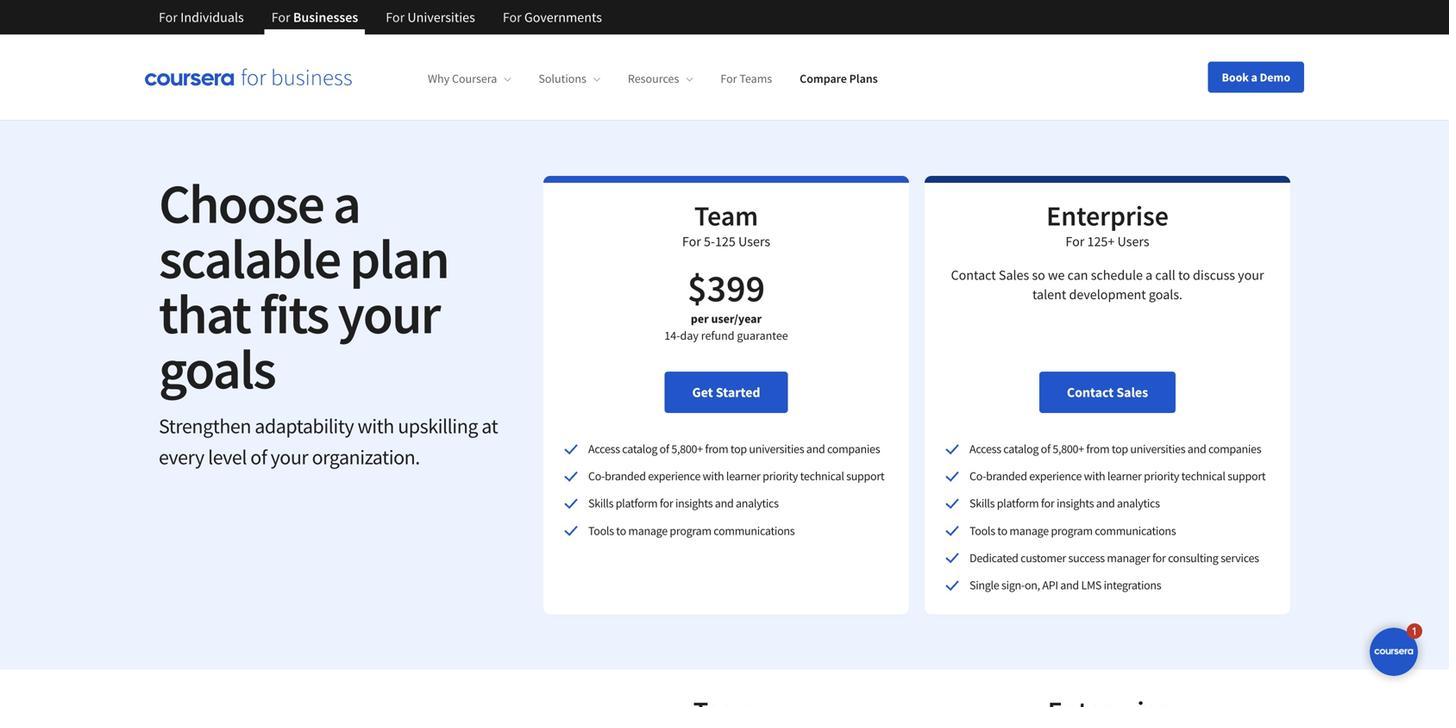Task type: describe. For each thing, give the bounding box(es) containing it.
solutions link
[[539, 71, 600, 86]]

guarantee
[[737, 328, 788, 344]]

communications for team
[[714, 523, 795, 539]]

businesses
[[293, 9, 358, 26]]

organization.
[[312, 444, 420, 470]]

coursera for business image
[[145, 68, 352, 86]]

for for team
[[660, 496, 673, 511]]

for for enterprise
[[1041, 496, 1055, 511]]

co- for team
[[588, 469, 605, 484]]

priority for team
[[763, 469, 798, 484]]

upskilling
[[398, 413, 478, 439]]

get started link
[[665, 372, 788, 413]]

lms
[[1082, 578, 1102, 593]]

success
[[1069, 550, 1105, 566]]

coursera
[[452, 71, 497, 86]]

branded for team
[[605, 469, 646, 484]]

to for enterprise
[[998, 523, 1008, 539]]

that
[[159, 279, 250, 349]]

tools for enterprise
[[970, 523, 996, 539]]

on,
[[1025, 578, 1040, 593]]

adaptability
[[255, 413, 354, 439]]

get
[[692, 384, 713, 401]]

tools to manage program communications for enterprise
[[970, 523, 1176, 539]]

demo
[[1260, 69, 1291, 85]]

co-branded experience with learner priority technical support for team
[[588, 469, 885, 484]]

team for 5-125 users
[[682, 198, 771, 250]]

catalog for team
[[622, 441, 658, 457]]

5,800+ for enterprise
[[1053, 441, 1085, 457]]

universities for team
[[749, 441, 804, 457]]

experience for team
[[648, 469, 701, 484]]

for for for businesses
[[272, 9, 290, 26]]

compare plans
[[800, 71, 878, 86]]

plan
[[350, 224, 449, 293]]

of inside strengthen adaptability with upskilling at every level of your organization.
[[250, 444, 267, 470]]

for teams link
[[721, 71, 772, 86]]

resources
[[628, 71, 679, 86]]

learner for team
[[726, 469, 761, 484]]

with inside strengthen adaptability with upskilling at every level of your organization.
[[358, 413, 394, 439]]

skills for enterprise
[[970, 496, 995, 511]]

refund
[[701, 328, 735, 344]]

call
[[1156, 267, 1176, 284]]

for universities
[[386, 9, 475, 26]]

sales for contact sales
[[1117, 384, 1149, 401]]

communications for enterprise
[[1095, 523, 1176, 539]]

tools for team
[[588, 523, 614, 539]]

team
[[695, 198, 759, 233]]

user/year
[[711, 311, 762, 327]]

strengthen adaptability with upskilling at every level of your organization.
[[159, 413, 498, 470]]

top for enterprise
[[1112, 441, 1129, 457]]

5,800+ for team
[[672, 441, 703, 457]]

governments
[[525, 9, 602, 26]]

at
[[482, 413, 498, 439]]

your inside strengthen adaptability with upskilling at every level of your organization.
[[271, 444, 308, 470]]

choose a scalable plan that fits your goals
[[159, 169, 449, 404]]

services
[[1221, 550, 1260, 566]]

skills for team
[[588, 496, 614, 511]]

contact sales so we can schedule a call to discuss your talent development goals.
[[951, 267, 1265, 303]]

125
[[715, 233, 736, 250]]

learner for enterprise
[[1108, 469, 1142, 484]]

2 horizontal spatial for
[[1153, 550, 1166, 566]]

insights for enterprise
[[1057, 496, 1094, 511]]

contact for contact sales
[[1067, 384, 1114, 401]]

your inside choose a scalable plan that fits your goals
[[338, 279, 440, 349]]

support for team
[[847, 469, 885, 484]]

strengthen
[[159, 413, 251, 439]]

analytics for team
[[736, 496, 779, 511]]

individuals
[[180, 9, 244, 26]]

so
[[1032, 267, 1046, 284]]

fits
[[260, 279, 328, 349]]

api
[[1043, 578, 1059, 593]]

users inside enterprise for 125+ users
[[1118, 233, 1150, 250]]

skills platform for insights and analytics for team
[[588, 496, 779, 511]]

for individuals
[[159, 9, 244, 26]]

with for enterprise
[[1084, 469, 1106, 484]]

catalog for enterprise
[[1004, 441, 1039, 457]]

compare plans link
[[800, 71, 878, 86]]

integrations
[[1104, 578, 1162, 593]]

enterprise
[[1047, 198, 1169, 233]]

technical for enterprise
[[1182, 469, 1226, 484]]

for inside team for 5-125 users
[[682, 233, 701, 250]]

of for team
[[660, 441, 669, 457]]

day
[[680, 328, 699, 344]]

sales for contact sales so we can schedule a call to discuss your talent development goals.
[[999, 267, 1030, 284]]

goals.
[[1149, 286, 1183, 303]]

manager
[[1107, 550, 1151, 566]]

solutions
[[539, 71, 587, 86]]

platform for team
[[616, 496, 658, 511]]

platform for enterprise
[[997, 496, 1039, 511]]

for teams
[[721, 71, 772, 86]]

access for enterprise
[[970, 441, 1002, 457]]

book a demo button
[[1208, 62, 1305, 93]]

scalable
[[159, 224, 340, 293]]

goals
[[159, 334, 275, 404]]

with for team
[[703, 469, 724, 484]]

top for team
[[731, 441, 747, 457]]

can
[[1068, 267, 1089, 284]]

every
[[159, 444, 204, 470]]

companies for team
[[827, 441, 880, 457]]

tools to manage program communications for team
[[588, 523, 795, 539]]

consulting
[[1168, 550, 1219, 566]]

talent
[[1033, 286, 1067, 303]]



Task type: locate. For each thing, give the bounding box(es) containing it.
of
[[660, 441, 669, 457], [1041, 441, 1051, 457], [250, 444, 267, 470]]

1 horizontal spatial skills platform for insights and analytics
[[970, 496, 1160, 511]]

1 horizontal spatial skills
[[970, 496, 995, 511]]

universities down contact sales link
[[1131, 441, 1186, 457]]

sign-
[[1002, 578, 1025, 593]]

access catalog of 5,800+ from top universities and companies down contact sales link
[[970, 441, 1262, 457]]

0 horizontal spatial support
[[847, 469, 885, 484]]

co-branded experience with learner priority technical support for enterprise
[[970, 469, 1266, 484]]

a inside choose a scalable plan that fits your goals
[[333, 169, 360, 238]]

priority
[[763, 469, 798, 484], [1144, 469, 1180, 484]]

0 horizontal spatial a
[[333, 169, 360, 238]]

1 branded from the left
[[605, 469, 646, 484]]

0 horizontal spatial platform
[[616, 496, 658, 511]]

1 priority from the left
[[763, 469, 798, 484]]

analytics
[[736, 496, 779, 511], [1117, 496, 1160, 511]]

1 horizontal spatial users
[[1118, 233, 1150, 250]]

0 horizontal spatial universities
[[749, 441, 804, 457]]

0 horizontal spatial learner
[[726, 469, 761, 484]]

2 horizontal spatial to
[[1179, 267, 1191, 284]]

2 manage from the left
[[1010, 523, 1049, 539]]

from for enterprise
[[1087, 441, 1110, 457]]

access
[[588, 441, 620, 457], [970, 441, 1002, 457]]

1 horizontal spatial program
[[1051, 523, 1093, 539]]

1 from from the left
[[705, 441, 729, 457]]

1 insights from the left
[[676, 496, 713, 511]]

a for demo
[[1252, 69, 1258, 85]]

co-branded experience with learner priority technical support down "started"
[[588, 469, 885, 484]]

1 horizontal spatial tools
[[970, 523, 996, 539]]

1 catalog from the left
[[622, 441, 658, 457]]

access catalog of 5,800+ from top universities and companies for team
[[588, 441, 880, 457]]

1 vertical spatial sales
[[1117, 384, 1149, 401]]

per
[[691, 311, 709, 327]]

level
[[208, 444, 247, 470]]

0 horizontal spatial to
[[616, 523, 626, 539]]

learner down "started"
[[726, 469, 761, 484]]

top down "started"
[[731, 441, 747, 457]]

1 horizontal spatial branded
[[986, 469, 1027, 484]]

for left businesses
[[272, 9, 290, 26]]

learner up manager
[[1108, 469, 1142, 484]]

1 horizontal spatial contact
[[1067, 384, 1114, 401]]

0 horizontal spatial companies
[[827, 441, 880, 457]]

for
[[159, 9, 178, 26], [272, 9, 290, 26], [386, 9, 405, 26], [503, 9, 522, 26], [721, 71, 737, 86], [682, 233, 701, 250], [1066, 233, 1085, 250]]

priority for enterprise
[[1144, 469, 1180, 484]]

co-branded experience with learner priority technical support up dedicated customer success manager for consulting services
[[970, 469, 1266, 484]]

manage
[[629, 523, 668, 539], [1010, 523, 1049, 539]]

discuss
[[1193, 267, 1236, 284]]

users right 125+
[[1118, 233, 1150, 250]]

branded for enterprise
[[986, 469, 1027, 484]]

1 horizontal spatial a
[[1146, 267, 1153, 284]]

from down the get started on the bottom
[[705, 441, 729, 457]]

1 horizontal spatial platform
[[997, 496, 1039, 511]]

universities
[[408, 9, 475, 26]]

1 horizontal spatial with
[[703, 469, 724, 484]]

2 vertical spatial a
[[1146, 267, 1153, 284]]

1 horizontal spatial technical
[[1182, 469, 1226, 484]]

0 horizontal spatial contact
[[951, 267, 996, 284]]

5,800+
[[672, 441, 703, 457], [1053, 441, 1085, 457]]

2 horizontal spatial a
[[1252, 69, 1258, 85]]

support
[[847, 469, 885, 484], [1228, 469, 1266, 484]]

2 platform from the left
[[997, 496, 1039, 511]]

0 vertical spatial contact
[[951, 267, 996, 284]]

0 horizontal spatial branded
[[605, 469, 646, 484]]

0 horizontal spatial users
[[739, 233, 771, 250]]

1 skills from the left
[[588, 496, 614, 511]]

get started
[[692, 384, 761, 401]]

1 program from the left
[[670, 523, 712, 539]]

support for enterprise
[[1228, 469, 1266, 484]]

sales inside contact sales so we can schedule a call to discuss your talent development goals.
[[999, 267, 1030, 284]]

0 horizontal spatial your
[[271, 444, 308, 470]]

1 technical from the left
[[800, 469, 844, 484]]

1 horizontal spatial 5,800+
[[1053, 441, 1085, 457]]

1 horizontal spatial support
[[1228, 469, 1266, 484]]

1 tools to manage program communications from the left
[[588, 523, 795, 539]]

skills
[[588, 496, 614, 511], [970, 496, 995, 511]]

of right level
[[250, 444, 267, 470]]

contact for contact sales so we can schedule a call to discuss your talent development goals.
[[951, 267, 996, 284]]

2 from from the left
[[1087, 441, 1110, 457]]

2 access catalog of 5,800+ from top universities and companies from the left
[[970, 441, 1262, 457]]

to
[[1179, 267, 1191, 284], [616, 523, 626, 539], [998, 523, 1008, 539]]

for inside enterprise for 125+ users
[[1066, 233, 1085, 250]]

technical
[[800, 469, 844, 484], [1182, 469, 1226, 484]]

skills platform for insights and analytics
[[588, 496, 779, 511], [970, 496, 1160, 511]]

0 horizontal spatial tools to manage program communications
[[588, 523, 795, 539]]

2 catalog from the left
[[1004, 441, 1039, 457]]

1 horizontal spatial manage
[[1010, 523, 1049, 539]]

contact sales
[[1067, 384, 1149, 401]]

of for enterprise
[[1041, 441, 1051, 457]]

0 horizontal spatial program
[[670, 523, 712, 539]]

2 program from the left
[[1051, 523, 1093, 539]]

2 branded from the left
[[986, 469, 1027, 484]]

1 support from the left
[[847, 469, 885, 484]]

1 horizontal spatial top
[[1112, 441, 1129, 457]]

2 co-branded experience with learner priority technical support from the left
[[970, 469, 1266, 484]]

co- for enterprise
[[970, 469, 986, 484]]

teams
[[740, 71, 772, 86]]

0 horizontal spatial technical
[[800, 469, 844, 484]]

for left 'teams'
[[721, 71, 737, 86]]

a for scalable
[[333, 169, 360, 238]]

1 learner from the left
[[726, 469, 761, 484]]

1 horizontal spatial catalog
[[1004, 441, 1039, 457]]

1 horizontal spatial from
[[1087, 441, 1110, 457]]

manage for team
[[629, 523, 668, 539]]

2 users from the left
[[1118, 233, 1150, 250]]

why coursera link
[[428, 71, 511, 86]]

1 vertical spatial a
[[333, 169, 360, 238]]

from down contact sales link
[[1087, 441, 1110, 457]]

1 horizontal spatial co-
[[970, 469, 986, 484]]

1 horizontal spatial access catalog of 5,800+ from top universities and companies
[[970, 441, 1262, 457]]

0 horizontal spatial catalog
[[622, 441, 658, 457]]

co-
[[588, 469, 605, 484], [970, 469, 986, 484]]

0 horizontal spatial analytics
[[736, 496, 779, 511]]

platform
[[616, 496, 658, 511], [997, 496, 1039, 511]]

2 top from the left
[[1112, 441, 1129, 457]]

0 horizontal spatial 5,800+
[[672, 441, 703, 457]]

access catalog of 5,800+ from top universities and companies down "started"
[[588, 441, 880, 457]]

1 vertical spatial contact
[[1067, 384, 1114, 401]]

book
[[1222, 69, 1249, 85]]

access catalog of 5,800+ from top universities and companies
[[588, 441, 880, 457], [970, 441, 1262, 457]]

1 co-branded experience with learner priority technical support from the left
[[588, 469, 885, 484]]

choose
[[159, 169, 324, 238]]

top down contact sales link
[[1112, 441, 1129, 457]]

schedule
[[1091, 267, 1143, 284]]

experience
[[648, 469, 701, 484], [1030, 469, 1082, 484]]

insights
[[676, 496, 713, 511], [1057, 496, 1094, 511]]

0 horizontal spatial insights
[[676, 496, 713, 511]]

universities down "started"
[[749, 441, 804, 457]]

analytics for enterprise
[[1117, 496, 1160, 511]]

universities for enterprise
[[1131, 441, 1186, 457]]

users inside team for 5-125 users
[[739, 233, 771, 250]]

why coursera
[[428, 71, 497, 86]]

1 horizontal spatial insights
[[1057, 496, 1094, 511]]

single
[[970, 578, 1000, 593]]

2 companies from the left
[[1209, 441, 1262, 457]]

0 horizontal spatial co-
[[588, 469, 605, 484]]

2 tools to manage program communications from the left
[[970, 523, 1176, 539]]

with up success
[[1084, 469, 1106, 484]]

1 access from the left
[[588, 441, 620, 457]]

1 horizontal spatial sales
[[1117, 384, 1149, 401]]

compare
[[800, 71, 847, 86]]

banner navigation
[[145, 0, 616, 35]]

2 priority from the left
[[1144, 469, 1180, 484]]

a
[[1252, 69, 1258, 85], [333, 169, 360, 238], [1146, 267, 1153, 284]]

contact inside contact sales so we can schedule a call to discuss your talent development goals.
[[951, 267, 996, 284]]

skills platform for insights and analytics for enterprise
[[970, 496, 1160, 511]]

0 horizontal spatial from
[[705, 441, 729, 457]]

1 horizontal spatial universities
[[1131, 441, 1186, 457]]

started
[[716, 384, 761, 401]]

1 horizontal spatial of
[[660, 441, 669, 457]]

1 universities from the left
[[749, 441, 804, 457]]

1 experience from the left
[[648, 469, 701, 484]]

1 horizontal spatial analytics
[[1117, 496, 1160, 511]]

dedicated
[[970, 550, 1019, 566]]

0 horizontal spatial communications
[[714, 523, 795, 539]]

0 vertical spatial sales
[[999, 267, 1030, 284]]

for for for universities
[[386, 9, 405, 26]]

2 co- from the left
[[970, 469, 986, 484]]

2 horizontal spatial with
[[1084, 469, 1106, 484]]

for left universities
[[386, 9, 405, 26]]

catalog
[[622, 441, 658, 457], [1004, 441, 1039, 457]]

1 access catalog of 5,800+ from top universities and companies from the left
[[588, 441, 880, 457]]

0 horizontal spatial skills
[[588, 496, 614, 511]]

$399
[[688, 264, 765, 312]]

1 horizontal spatial co-branded experience with learner priority technical support
[[970, 469, 1266, 484]]

sales
[[999, 267, 1030, 284], [1117, 384, 1149, 401]]

1 horizontal spatial companies
[[1209, 441, 1262, 457]]

1 5,800+ from the left
[[672, 441, 703, 457]]

for for for individuals
[[159, 9, 178, 26]]

for left individuals
[[159, 9, 178, 26]]

1 platform from the left
[[616, 496, 658, 511]]

0 horizontal spatial with
[[358, 413, 394, 439]]

program for enterprise
[[1051, 523, 1093, 539]]

2 communications from the left
[[1095, 523, 1176, 539]]

2 tools from the left
[[970, 523, 996, 539]]

top
[[731, 441, 747, 457], [1112, 441, 1129, 457]]

to inside contact sales so we can schedule a call to discuss your talent development goals.
[[1179, 267, 1191, 284]]

2 skills platform for insights and analytics from the left
[[970, 496, 1160, 511]]

1 horizontal spatial to
[[998, 523, 1008, 539]]

of down get started link at bottom
[[660, 441, 669, 457]]

0 horizontal spatial experience
[[648, 469, 701, 484]]

2 access from the left
[[970, 441, 1002, 457]]

from for team
[[705, 441, 729, 457]]

with down get
[[703, 469, 724, 484]]

single sign-on, api and lms integrations
[[970, 578, 1162, 593]]

tools
[[588, 523, 614, 539], [970, 523, 996, 539]]

0 horizontal spatial for
[[660, 496, 673, 511]]

contact sales link
[[1040, 372, 1176, 413]]

for governments
[[503, 9, 602, 26]]

customer
[[1021, 550, 1066, 566]]

why
[[428, 71, 450, 86]]

0 horizontal spatial priority
[[763, 469, 798, 484]]

development
[[1069, 286, 1146, 303]]

contact
[[951, 267, 996, 284], [1067, 384, 1114, 401]]

book a demo
[[1222, 69, 1291, 85]]

0 horizontal spatial tools
[[588, 523, 614, 539]]

for businesses
[[272, 9, 358, 26]]

access catalog of 5,800+ from top universities and companies for enterprise
[[970, 441, 1262, 457]]

2 learner from the left
[[1108, 469, 1142, 484]]

2 horizontal spatial of
[[1041, 441, 1051, 457]]

0 vertical spatial a
[[1252, 69, 1258, 85]]

$399 per user/year 14-day refund guarantee
[[665, 264, 788, 344]]

1 co- from the left
[[588, 469, 605, 484]]

a inside button
[[1252, 69, 1258, 85]]

1 top from the left
[[731, 441, 747, 457]]

1 horizontal spatial experience
[[1030, 469, 1082, 484]]

with
[[358, 413, 394, 439], [703, 469, 724, 484], [1084, 469, 1106, 484]]

companies
[[827, 441, 880, 457], [1209, 441, 1262, 457]]

14-
[[665, 328, 680, 344]]

technical for team
[[800, 469, 844, 484]]

1 companies from the left
[[827, 441, 880, 457]]

of down contact sales link
[[1041, 441, 1051, 457]]

0 horizontal spatial co-branded experience with learner priority technical support
[[588, 469, 885, 484]]

branded
[[605, 469, 646, 484], [986, 469, 1027, 484]]

for for for teams
[[721, 71, 737, 86]]

1 horizontal spatial priority
[[1144, 469, 1180, 484]]

1 tools from the left
[[588, 523, 614, 539]]

2 horizontal spatial your
[[1238, 267, 1265, 284]]

1 skills platform for insights and analytics from the left
[[588, 496, 779, 511]]

1 analytics from the left
[[736, 496, 779, 511]]

for for for governments
[[503, 9, 522, 26]]

universities
[[749, 441, 804, 457], [1131, 441, 1186, 457]]

dedicated customer success manager for consulting services
[[970, 550, 1260, 566]]

1 horizontal spatial access
[[970, 441, 1002, 457]]

access for team
[[588, 441, 620, 457]]

2 insights from the left
[[1057, 496, 1094, 511]]

2 skills from the left
[[970, 496, 995, 511]]

0 horizontal spatial skills platform for insights and analytics
[[588, 496, 779, 511]]

resources link
[[628, 71, 693, 86]]

program for team
[[670, 523, 712, 539]]

your inside contact sales so we can schedule a call to discuss your talent development goals.
[[1238, 267, 1265, 284]]

2 support from the left
[[1228, 469, 1266, 484]]

1 horizontal spatial tools to manage program communications
[[970, 523, 1176, 539]]

0 horizontal spatial sales
[[999, 267, 1030, 284]]

2 technical from the left
[[1182, 469, 1226, 484]]

for left governments
[[503, 9, 522, 26]]

communications
[[714, 523, 795, 539], [1095, 523, 1176, 539]]

experience for enterprise
[[1030, 469, 1082, 484]]

0 horizontal spatial manage
[[629, 523, 668, 539]]

for left 125+
[[1066, 233, 1085, 250]]

2 5,800+ from the left
[[1053, 441, 1085, 457]]

to for team
[[616, 523, 626, 539]]

1 manage from the left
[[629, 523, 668, 539]]

plans
[[850, 71, 878, 86]]

a inside contact sales so we can schedule a call to discuss your talent development goals.
[[1146, 267, 1153, 284]]

users right 125
[[739, 233, 771, 250]]

1 users from the left
[[739, 233, 771, 250]]

we
[[1048, 267, 1065, 284]]

2 analytics from the left
[[1117, 496, 1160, 511]]

1 horizontal spatial your
[[338, 279, 440, 349]]

companies for enterprise
[[1209, 441, 1262, 457]]

for left 5-
[[682, 233, 701, 250]]

125+
[[1088, 233, 1115, 250]]

0 horizontal spatial top
[[731, 441, 747, 457]]

5,800+ down get
[[672, 441, 703, 457]]

1 communications from the left
[[714, 523, 795, 539]]

1 horizontal spatial communications
[[1095, 523, 1176, 539]]

2 universities from the left
[[1131, 441, 1186, 457]]

5,800+ down contact sales link
[[1053, 441, 1085, 457]]

2 experience from the left
[[1030, 469, 1082, 484]]

1 horizontal spatial learner
[[1108, 469, 1142, 484]]

1 horizontal spatial for
[[1041, 496, 1055, 511]]

0 horizontal spatial access catalog of 5,800+ from top universities and companies
[[588, 441, 880, 457]]

0 horizontal spatial access
[[588, 441, 620, 457]]

program
[[670, 523, 712, 539], [1051, 523, 1093, 539]]

with up organization.
[[358, 413, 394, 439]]

0 horizontal spatial of
[[250, 444, 267, 470]]

enterprise for 125+ users
[[1047, 198, 1169, 250]]

insights for team
[[676, 496, 713, 511]]

manage for enterprise
[[1010, 523, 1049, 539]]

5-
[[704, 233, 715, 250]]



Task type: vqa. For each thing, say whether or not it's contained in the screenshot.
also
no



